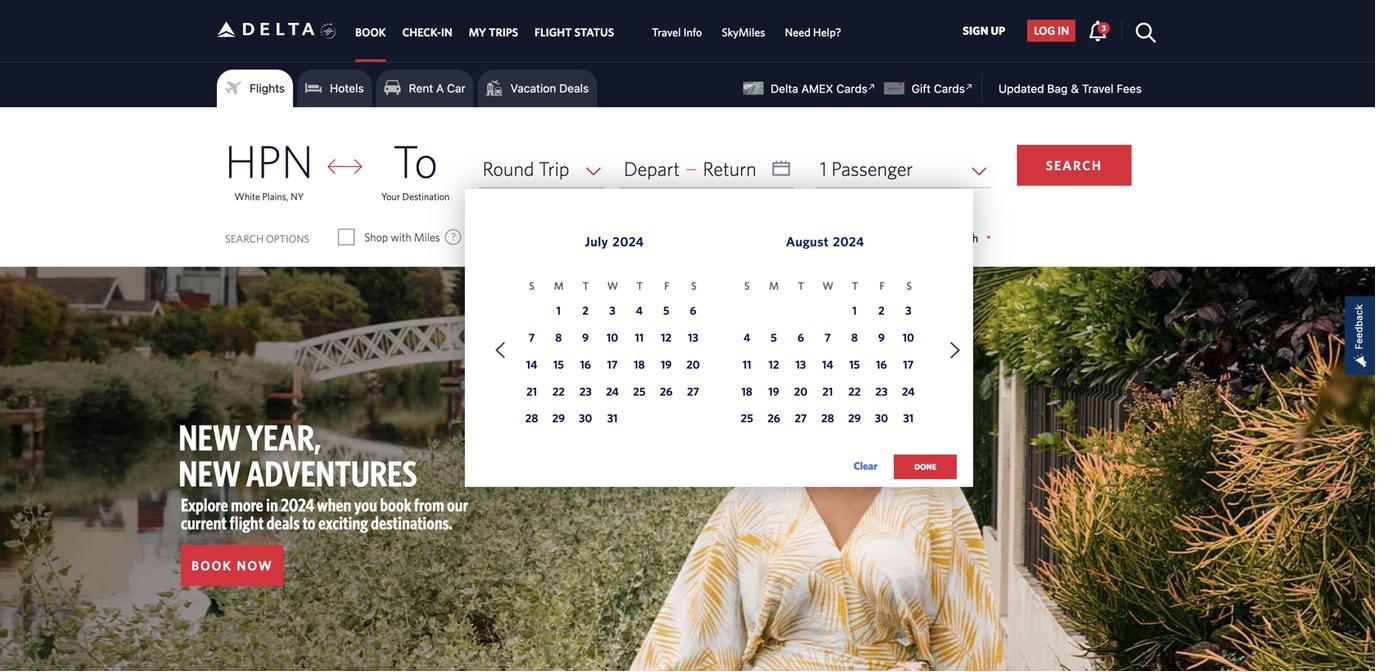 Task type: describe. For each thing, give the bounding box(es) containing it.
1 vertical spatial 25 link
[[736, 409, 758, 431]]

1 for july 2024
[[556, 304, 561, 317]]

check-in
[[402, 25, 452, 39]]

1 10 link from the left
[[602, 329, 623, 350]]

trips
[[489, 25, 518, 39]]

1 horizontal spatial 25
[[741, 411, 753, 425]]

bag
[[1047, 82, 1068, 95]]

july 2024
[[585, 234, 644, 249]]

with
[[391, 230, 411, 244]]

13 for the leftmost 13 "link"
[[688, 331, 698, 344]]

1 16 link from the left
[[575, 356, 596, 377]]

1 30 link from the left
[[575, 409, 596, 431]]

skymiles link
[[722, 17, 765, 47]]

27 for right 27 link
[[795, 411, 807, 425]]

0 horizontal spatial 11
[[635, 331, 644, 344]]

trip
[[539, 157, 569, 180]]

1 8 link from the left
[[548, 329, 569, 350]]

10 for 2nd '10' link from the left
[[903, 331, 914, 344]]

2 22 link from the left
[[844, 383, 865, 404]]

2 9 from the left
[[878, 331, 885, 344]]

book for book now
[[192, 558, 233, 573]]

delta
[[771, 82, 798, 95]]

1 28 link from the left
[[521, 409, 542, 431]]

1 23 link from the left
[[575, 383, 596, 404]]

delta amex cards link
[[743, 79, 880, 95]]

2 new from the top
[[178, 452, 241, 494]]

1 horizontal spatial 12
[[769, 358, 779, 371]]

2 31 from the left
[[903, 411, 914, 425]]

rent a car link
[[384, 76, 466, 101]]

flight status
[[535, 25, 614, 39]]

hpn white plains, ny
[[225, 134, 314, 202]]

updated bag & travel fees link
[[982, 82, 1142, 95]]

search options
[[225, 233, 309, 245]]

sign
[[963, 24, 988, 37]]

0 vertical spatial 4
[[636, 304, 643, 317]]

advanced
[[895, 231, 943, 245]]

1 9 from the left
[[582, 331, 589, 344]]

log
[[1034, 24, 1055, 37]]

2 15 link from the left
[[844, 356, 865, 377]]

fees
[[1117, 82, 1142, 95]]

30 for first 30 link from left
[[579, 411, 592, 425]]

0 horizontal spatial 6
[[690, 304, 696, 317]]

skyteam image
[[320, 6, 336, 57]]

2024 for july 2024
[[613, 234, 644, 249]]

1 horizontal spatial 27 link
[[790, 409, 811, 431]]

your
[[381, 191, 400, 202]]

1 29 link from the left
[[548, 409, 569, 431]]

sign up link
[[956, 19, 1012, 42]]

26 for rightmost 26 link
[[768, 411, 780, 425]]

explore more in 2024 when you book from our current flight deals to exciting destinations.
[[181, 494, 468, 533]]

1 31 from the left
[[607, 411, 618, 425]]

f for july 2024
[[664, 280, 669, 292]]

white
[[235, 191, 260, 202]]

w for july
[[607, 280, 618, 292]]

2 horizontal spatial 3 link
[[1088, 19, 1110, 41]]

2 for july 2024
[[582, 304, 589, 317]]

1 horizontal spatial 26 link
[[763, 409, 785, 431]]

1 horizontal spatial 4 link
[[736, 329, 758, 350]]

1 22 link from the left
[[548, 383, 569, 404]]

1 vertical spatial 20 link
[[790, 383, 811, 404]]

0 vertical spatial 20 link
[[683, 356, 704, 377]]

flight
[[229, 512, 264, 533]]

deals
[[559, 81, 589, 95]]

sign up
[[963, 24, 1005, 37]]

year,
[[246, 416, 321, 458]]

24 for 2nd 24 link from the right
[[606, 385, 619, 398]]

book link
[[355, 17, 386, 47]]

flight status link
[[535, 17, 614, 47]]

w for august
[[823, 280, 834, 292]]

cards inside gift cards link
[[934, 82, 965, 95]]

a
[[436, 81, 444, 95]]

0 vertical spatial 6 link
[[683, 302, 704, 323]]

july
[[585, 234, 609, 249]]

gift cards link
[[884, 79, 977, 95]]

0 horizontal spatial 20
[[686, 358, 700, 371]]

0 horizontal spatial 19
[[661, 358, 672, 371]]

new year, new adventures
[[178, 416, 417, 494]]

done button
[[894, 455, 957, 479]]

plains,
[[262, 191, 288, 202]]

log in button
[[1027, 19, 1076, 42]]

this link opens another site in a new window that may not follow the same accessibility policies as delta air lines. image for gift cards
[[962, 79, 977, 95]]

1 31 link from the left
[[602, 409, 623, 431]]

help?
[[813, 25, 841, 39]]

flights
[[250, 81, 285, 95]]

search
[[946, 231, 978, 245]]

My dates are flexible checkbox
[[631, 229, 646, 246]]

0 vertical spatial 26 link
[[656, 383, 677, 404]]

done
[[915, 462, 936, 472]]

2 7 link from the left
[[817, 329, 838, 350]]

&
[[1071, 82, 1079, 95]]

2 link for july 2024
[[575, 302, 596, 323]]

Round Trip field
[[478, 150, 605, 188]]

2 22 from the left
[[848, 385, 861, 398]]

1 horizontal spatial 6 link
[[790, 329, 811, 350]]

refundable
[[510, 230, 563, 244]]

0 vertical spatial 19 link
[[656, 356, 677, 377]]

0 horizontal spatial travel
[[652, 25, 681, 39]]

status
[[574, 25, 614, 39]]

from
[[414, 494, 444, 515]]

1 15 link from the left
[[548, 356, 569, 377]]

info
[[684, 25, 702, 39]]

gift
[[912, 82, 931, 95]]

0 vertical spatial 25 link
[[629, 383, 650, 404]]

to your destination
[[381, 134, 450, 202]]

log in
[[1034, 24, 1069, 37]]

refundable fares
[[510, 230, 590, 244]]

calendar expanded, use arrow keys to select date application
[[465, 189, 973, 496]]

1 vertical spatial 19
[[768, 385, 779, 398]]

vacation
[[511, 81, 556, 95]]

travel info
[[652, 25, 702, 39]]

3 link for august 2024
[[898, 302, 919, 323]]

search button
[[1017, 145, 1132, 186]]

28 for second 28 link
[[821, 411, 834, 425]]

29 for 1st 29 link from the left
[[552, 411, 565, 425]]

vacation deals
[[511, 81, 589, 95]]

28 for 1st 28 link from left
[[525, 411, 538, 425]]

3 s from the left
[[744, 280, 750, 292]]

1 vertical spatial 12 link
[[763, 356, 785, 377]]

advanced search link
[[895, 231, 991, 245]]

gift cards
[[912, 82, 965, 95]]

more
[[231, 494, 263, 515]]

1 vertical spatial 6
[[798, 331, 804, 344]]

delta air lines image
[[217, 4, 315, 55]]

current
[[181, 512, 227, 533]]

23 for first 23 link
[[579, 385, 592, 398]]

2 31 link from the left
[[898, 409, 919, 431]]

explore more in 2024 when you book from our current flight deals to exciting destinations. link
[[181, 494, 468, 533]]

29 for first 29 link from the right
[[848, 411, 861, 425]]

in inside explore more in 2024 when you book from our current flight deals to exciting destinations.
[[266, 494, 278, 515]]

need help?
[[785, 25, 841, 39]]

1 passenger
[[820, 157, 913, 180]]

fares
[[565, 230, 590, 244]]

round trip
[[482, 157, 569, 180]]

search for search options
[[225, 233, 264, 245]]

24 for second 24 link from left
[[902, 385, 915, 398]]

1 vertical spatial 13 link
[[790, 356, 811, 377]]

2 15 from the left
[[849, 358, 860, 371]]

1 14 from the left
[[526, 358, 537, 371]]

to
[[303, 512, 316, 533]]

0 vertical spatial 5 link
[[656, 302, 677, 323]]

2 8 link from the left
[[844, 329, 865, 350]]

flights link
[[225, 76, 285, 101]]

1 new from the top
[[178, 416, 241, 458]]

1 vertical spatial 11
[[743, 358, 751, 371]]

1 vertical spatial 20
[[794, 385, 808, 398]]

2 9 link from the left
[[871, 329, 892, 350]]

2 21 link from the left
[[817, 383, 838, 404]]

16 for 1st 16 link from right
[[876, 358, 887, 371]]

car
[[447, 81, 466, 95]]

now
[[237, 558, 273, 573]]

1 9 link from the left
[[575, 329, 596, 350]]

1 horizontal spatial travel
[[1082, 82, 1114, 95]]

0 horizontal spatial 27 link
[[683, 383, 704, 404]]

2 14 link from the left
[[817, 356, 838, 377]]

1 link for july 2024
[[548, 302, 569, 323]]

2 horizontal spatial 3
[[1102, 23, 1106, 33]]

0 vertical spatial 25
[[633, 385, 646, 398]]

august
[[786, 234, 829, 249]]

0 horizontal spatial 13 link
[[683, 329, 704, 350]]

miles
[[414, 230, 440, 244]]

our
[[447, 494, 468, 515]]

book
[[380, 494, 411, 515]]

1 21 link from the left
[[521, 383, 542, 404]]

1 22 from the left
[[552, 385, 565, 398]]

my trips
[[469, 25, 518, 39]]

shop
[[364, 230, 388, 244]]

you
[[354, 494, 377, 515]]

1 vertical spatial 4
[[744, 331, 750, 344]]

explore
[[181, 494, 228, 515]]

shop with miles
[[364, 230, 440, 244]]

16 for 2nd 16 link from right
[[580, 358, 591, 371]]



Task type: vqa. For each thing, say whether or not it's contained in the screenshot.


Task type: locate. For each thing, give the bounding box(es) containing it.
24 link
[[602, 383, 623, 404], [898, 383, 919, 404]]

3 down the july 2024
[[609, 304, 616, 317]]

30
[[579, 411, 592, 425], [875, 411, 888, 425]]

2 21 from the left
[[822, 385, 833, 398]]

0 vertical spatial 19
[[661, 358, 672, 371]]

1 horizontal spatial m
[[769, 280, 779, 292]]

2024 right the august on the top
[[833, 234, 864, 249]]

cards inside delta amex cards link
[[836, 82, 868, 95]]

1 horizontal spatial 3
[[905, 304, 912, 317]]

0 horizontal spatial 24
[[606, 385, 619, 398]]

1 horizontal spatial 19 link
[[763, 383, 785, 404]]

7 link
[[521, 329, 542, 350], [817, 329, 838, 350]]

12
[[661, 331, 672, 344], [769, 358, 779, 371]]

book right the skyteam image
[[355, 25, 386, 39]]

my
[[469, 25, 486, 39]]

1 horizontal spatial this link opens another site in a new window that may not follow the same accessibility policies as delta air lines. image
[[962, 79, 977, 95]]

1 24 from the left
[[606, 385, 619, 398]]

0 horizontal spatial 15
[[553, 358, 564, 371]]

1 21 from the left
[[526, 385, 537, 398]]

9 link
[[575, 329, 596, 350], [871, 329, 892, 350]]

0 horizontal spatial 14 link
[[521, 356, 542, 377]]

0 horizontal spatial 2
[[582, 304, 589, 317]]

1 horizontal spatial 4
[[744, 331, 750, 344]]

23 for 1st 23 link from the right
[[875, 385, 888, 398]]

2024 inside explore more in 2024 when you book from our current flight deals to exciting destinations.
[[281, 494, 314, 515]]

0 horizontal spatial 31
[[607, 411, 618, 425]]

4 link
[[629, 302, 650, 323], [736, 329, 758, 350]]

destination
[[402, 191, 450, 202]]

19
[[661, 358, 672, 371], [768, 385, 779, 398]]

0 horizontal spatial 14
[[526, 358, 537, 371]]

1 horizontal spatial 18 link
[[736, 383, 758, 404]]

1 horizontal spatial 10 link
[[898, 329, 919, 350]]

1 horizontal spatial 2 link
[[871, 302, 892, 323]]

1 horizontal spatial 13 link
[[790, 356, 811, 377]]

1 10 from the left
[[607, 331, 618, 344]]

1 horizontal spatial 27
[[795, 411, 807, 425]]

4 t from the left
[[852, 280, 858, 292]]

1 horizontal spatial 11
[[743, 358, 751, 371]]

0 horizontal spatial 12 link
[[656, 329, 677, 350]]

0 horizontal spatial 13
[[688, 331, 698, 344]]

1 30 from the left
[[579, 411, 592, 425]]

2 30 link from the left
[[871, 409, 892, 431]]

tab list
[[347, 0, 851, 62]]

adventures
[[246, 452, 417, 494]]

0 vertical spatial 4 link
[[629, 302, 650, 323]]

1 this link opens another site in a new window that may not follow the same accessibility policies as delta air lines. image from the left
[[864, 79, 880, 95]]

3
[[1102, 23, 1106, 33], [609, 304, 616, 317], [905, 304, 912, 317]]

3 link down the july 2024
[[602, 302, 623, 323]]

vacation deals link
[[486, 76, 589, 101]]

3 down advanced
[[905, 304, 912, 317]]

5 link
[[656, 302, 677, 323], [763, 329, 785, 350]]

8 for first '8' link from left
[[555, 331, 562, 344]]

3 link right the log in
[[1088, 19, 1110, 41]]

ny
[[291, 191, 304, 202]]

none text field inside book tab panel
[[620, 150, 795, 188]]

in
[[1058, 24, 1069, 37], [266, 494, 278, 515]]

august 2024
[[786, 234, 864, 249]]

book inside "tab list"
[[355, 25, 386, 39]]

exciting
[[318, 512, 368, 533]]

18 for leftmost 18 link
[[634, 358, 645, 371]]

1 horizontal spatial 22 link
[[844, 383, 865, 404]]

1 left passenger
[[820, 157, 827, 180]]

book
[[355, 25, 386, 39], [192, 558, 233, 573]]

check-
[[402, 25, 441, 39]]

2 16 from the left
[[876, 358, 887, 371]]

1 horizontal spatial in
[[1058, 24, 1069, 37]]

my trips link
[[469, 17, 518, 47]]

book left "now"
[[192, 558, 233, 573]]

delta amex cards
[[771, 82, 868, 95]]

2 24 link from the left
[[898, 383, 919, 404]]

0 horizontal spatial w
[[607, 280, 618, 292]]

2 cards from the left
[[934, 82, 965, 95]]

1 7 from the left
[[529, 331, 535, 344]]

cards right gift
[[934, 82, 965, 95]]

1
[[820, 157, 827, 180], [556, 304, 561, 317], [852, 304, 857, 317]]

rent a car
[[409, 81, 466, 95]]

0 horizontal spatial 21 link
[[521, 383, 542, 404]]

5 for the top "5" link
[[663, 304, 669, 317]]

None text field
[[620, 150, 795, 188]]

1 17 link from the left
[[602, 356, 623, 377]]

0 vertical spatial 26
[[660, 385, 673, 398]]

book for book
[[355, 25, 386, 39]]

13 link
[[683, 329, 704, 350], [790, 356, 811, 377]]

18 for the bottommost 18 link
[[742, 385, 753, 398]]

30 for first 30 link from right
[[875, 411, 888, 425]]

2024 for august 2024
[[833, 234, 864, 249]]

1 horizontal spatial 14
[[822, 358, 833, 371]]

1 m from the left
[[554, 280, 564, 292]]

f for august 2024
[[880, 280, 885, 292]]

1 vertical spatial 5 link
[[763, 329, 785, 350]]

updated
[[999, 82, 1044, 95]]

1 horizontal spatial 2
[[878, 304, 885, 317]]

1 f from the left
[[664, 280, 669, 292]]

29
[[552, 411, 565, 425], [848, 411, 861, 425]]

0 horizontal spatial 4 link
[[629, 302, 650, 323]]

1 horizontal spatial 29 link
[[844, 409, 865, 431]]

when
[[317, 494, 351, 515]]

w down 'august 2024'
[[823, 280, 834, 292]]

7
[[529, 331, 535, 344], [825, 331, 831, 344]]

1 vertical spatial 25
[[741, 411, 753, 425]]

27 for 27 link to the left
[[687, 385, 699, 398]]

26 for the top 26 link
[[660, 385, 673, 398]]

m
[[554, 280, 564, 292], [769, 280, 779, 292]]

8
[[555, 331, 562, 344], [851, 331, 858, 344]]

2 8 from the left
[[851, 331, 858, 344]]

1 horizontal spatial 15 link
[[844, 356, 865, 377]]

search
[[1046, 158, 1103, 173], [225, 233, 264, 245]]

0 vertical spatial 11 link
[[629, 329, 650, 350]]

2024
[[613, 234, 644, 249], [833, 234, 864, 249], [281, 494, 314, 515]]

search for search
[[1046, 158, 1103, 173]]

0 horizontal spatial 3
[[609, 304, 616, 317]]

0 horizontal spatial 1 link
[[548, 302, 569, 323]]

2 7 from the left
[[825, 331, 831, 344]]

1 horizontal spatial 5 link
[[763, 329, 785, 350]]

1 vertical spatial search
[[225, 233, 264, 245]]

2 1 link from the left
[[844, 302, 865, 323]]

1 link for august 2024
[[844, 302, 865, 323]]

2 30 from the left
[[875, 411, 888, 425]]

1 horizontal spatial 19
[[768, 385, 779, 398]]

27 link
[[683, 383, 704, 404], [790, 409, 811, 431]]

22 link
[[548, 383, 569, 404], [844, 383, 865, 404]]

deals
[[267, 512, 300, 533]]

2 28 link from the left
[[817, 409, 838, 431]]

2 m from the left
[[769, 280, 779, 292]]

in right the more
[[266, 494, 278, 515]]

0 vertical spatial in
[[1058, 24, 1069, 37]]

1 s from the left
[[529, 280, 535, 292]]

1 2 link from the left
[[575, 302, 596, 323]]

1 horizontal spatial 2024
[[613, 234, 644, 249]]

7 for second 7 link
[[825, 331, 831, 344]]

1 horizontal spatial 16 link
[[871, 356, 892, 377]]

2 29 link from the left
[[844, 409, 865, 431]]

1 horizontal spatial 7
[[825, 331, 831, 344]]

0 vertical spatial 5
[[663, 304, 669, 317]]

1 Passenger field
[[816, 150, 991, 188]]

book now
[[192, 558, 273, 573]]

0 horizontal spatial 23
[[579, 385, 592, 398]]

in inside log in 'button'
[[1058, 24, 1069, 37]]

2 2 from the left
[[878, 304, 885, 317]]

depart
[[624, 157, 680, 180]]

1 24 link from the left
[[602, 383, 623, 404]]

5
[[663, 304, 669, 317], [771, 331, 777, 344]]

7 for 2nd 7 link from the right
[[529, 331, 535, 344]]

1 horizontal spatial 23
[[875, 385, 888, 398]]

16 link
[[575, 356, 596, 377], [871, 356, 892, 377]]

1 for august 2024
[[852, 304, 857, 317]]

book now link
[[181, 545, 284, 586]]

need
[[785, 25, 811, 39]]

1 horizontal spatial 30 link
[[871, 409, 892, 431]]

travel left info
[[652, 25, 681, 39]]

1 inside 'field'
[[820, 157, 827, 180]]

2 s from the left
[[691, 280, 697, 292]]

0 horizontal spatial 9 link
[[575, 329, 596, 350]]

2
[[582, 304, 589, 317], [878, 304, 885, 317]]

1 horizontal spatial 18
[[742, 385, 753, 398]]

rent
[[409, 81, 433, 95]]

1 horizontal spatial search
[[1046, 158, 1103, 173]]

0 vertical spatial book
[[355, 25, 386, 39]]

in right log
[[1058, 24, 1069, 37]]

to
[[393, 134, 438, 187]]

search down &
[[1046, 158, 1103, 173]]

flight
[[535, 25, 572, 39]]

1 link down 'refundable fares'
[[548, 302, 569, 323]]

0 horizontal spatial 10
[[607, 331, 618, 344]]

need help? link
[[785, 17, 841, 47]]

0 horizontal spatial 19 link
[[656, 356, 677, 377]]

1 horizontal spatial 8
[[851, 331, 858, 344]]

1 cards from the left
[[836, 82, 868, 95]]

1 14 link from the left
[[521, 356, 542, 377]]

round
[[482, 157, 534, 180]]

0 horizontal spatial 3 link
[[602, 302, 623, 323]]

1 horizontal spatial 20
[[794, 385, 808, 398]]

0 horizontal spatial 8
[[555, 331, 562, 344]]

2 17 from the left
[[903, 358, 914, 371]]

1 29 from the left
[[552, 411, 565, 425]]

destinations.
[[371, 512, 452, 533]]

5 for right "5" link
[[771, 331, 777, 344]]

1 t from the left
[[583, 280, 589, 292]]

1 28 from the left
[[525, 411, 538, 425]]

w
[[607, 280, 618, 292], [823, 280, 834, 292]]

3 link down advanced
[[898, 302, 919, 323]]

1 vertical spatial 18 link
[[736, 383, 758, 404]]

1 vertical spatial in
[[266, 494, 278, 515]]

1 15 from the left
[[553, 358, 564, 371]]

0 horizontal spatial 5 link
[[656, 302, 677, 323]]

skymiles
[[722, 25, 765, 39]]

0 horizontal spatial 18 link
[[629, 356, 650, 377]]

this link opens another site in a new window that may not follow the same accessibility policies as delta air lines. image right gift
[[962, 79, 977, 95]]

2 10 from the left
[[903, 331, 914, 344]]

3 right the log in
[[1102, 23, 1106, 33]]

2 w from the left
[[823, 280, 834, 292]]

1 horizontal spatial 21 link
[[817, 383, 838, 404]]

return
[[703, 157, 756, 180]]

t down the august on the top
[[798, 280, 804, 292]]

this link opens another site in a new window that may not follow the same accessibility policies as delta air lines. image for delta amex cards
[[864, 79, 880, 95]]

2024 right july
[[613, 234, 644, 249]]

4 s from the left
[[906, 280, 912, 292]]

clear button
[[854, 454, 878, 478]]

17 link
[[602, 356, 623, 377], [898, 356, 919, 377]]

travel
[[652, 25, 681, 39], [1082, 82, 1114, 95]]

travel info link
[[652, 17, 702, 47]]

1 horizontal spatial 17
[[903, 358, 914, 371]]

1 7 link from the left
[[521, 329, 542, 350]]

search down white
[[225, 233, 264, 245]]

1 vertical spatial 6 link
[[790, 329, 811, 350]]

this link opens another site in a new window that may not follow the same accessibility policies as delta air lines. image inside gift cards link
[[962, 79, 977, 95]]

1 down 'august 2024'
[[852, 304, 857, 317]]

2024 left "when"
[[281, 494, 314, 515]]

8 link
[[548, 329, 569, 350], [844, 329, 865, 350]]

6 link
[[683, 302, 704, 323], [790, 329, 811, 350]]

28 link
[[521, 409, 542, 431], [817, 409, 838, 431]]

Shop with Miles checkbox
[[339, 229, 354, 246]]

1 23 from the left
[[579, 385, 592, 398]]

1 horizontal spatial 15
[[849, 358, 860, 371]]

2 this link opens another site in a new window that may not follow the same accessibility policies as delta air lines. image from the left
[[962, 79, 977, 95]]

3 for august 2024
[[905, 304, 912, 317]]

1 vertical spatial 12
[[769, 358, 779, 371]]

0 horizontal spatial 9
[[582, 331, 589, 344]]

0 horizontal spatial 28
[[525, 411, 538, 425]]

hotels
[[330, 81, 364, 95]]

2 f from the left
[[880, 280, 885, 292]]

25 link
[[629, 383, 650, 404], [736, 409, 758, 431]]

options
[[266, 233, 309, 245]]

t down july
[[583, 280, 589, 292]]

17
[[607, 358, 618, 371], [903, 358, 914, 371]]

0 horizontal spatial this link opens another site in a new window that may not follow the same accessibility policies as delta air lines. image
[[864, 79, 880, 95]]

1 link
[[548, 302, 569, 323], [844, 302, 865, 323]]

0 horizontal spatial 5
[[663, 304, 669, 317]]

0 horizontal spatial 10 link
[[602, 329, 623, 350]]

13
[[688, 331, 698, 344], [796, 358, 806, 371]]

updated bag & travel fees
[[999, 82, 1142, 95]]

1 horizontal spatial 3 link
[[898, 302, 919, 323]]

m for july
[[554, 280, 564, 292]]

this link opens another site in a new window that may not follow the same accessibility policies as delta air lines. image inside delta amex cards link
[[864, 79, 880, 95]]

0 horizontal spatial 16
[[580, 358, 591, 371]]

1 link down 'august 2024'
[[844, 302, 865, 323]]

0 horizontal spatial 29 link
[[548, 409, 569, 431]]

book inside 'link'
[[192, 558, 233, 573]]

0 horizontal spatial 30
[[579, 411, 592, 425]]

1 down 'refundable fares'
[[556, 304, 561, 317]]

19 link
[[656, 356, 677, 377], [763, 383, 785, 404]]

2 for august 2024
[[878, 304, 885, 317]]

cards right amex
[[836, 82, 868, 95]]

t down my dates are flexible "option"
[[637, 280, 643, 292]]

22
[[552, 385, 565, 398], [848, 385, 861, 398]]

travel right &
[[1082, 82, 1114, 95]]

26 link
[[656, 383, 677, 404], [763, 409, 785, 431]]

this link opens another site in a new window that may not follow the same accessibility policies as delta air lines. image left gift
[[864, 79, 880, 95]]

m for august
[[769, 280, 779, 292]]

26
[[660, 385, 673, 398], [768, 411, 780, 425]]

book tab panel
[[0, 107, 1375, 496]]

2 29 from the left
[[848, 411, 861, 425]]

tab list containing book
[[347, 0, 851, 62]]

0 horizontal spatial 31 link
[[602, 409, 623, 431]]

2 23 link from the left
[[871, 383, 892, 404]]

2 10 link from the left
[[898, 329, 919, 350]]

1 17 from the left
[[607, 358, 618, 371]]

3 link for july 2024
[[602, 302, 623, 323]]

2 16 link from the left
[[871, 356, 892, 377]]

amex
[[802, 82, 833, 95]]

3 for july 2024
[[609, 304, 616, 317]]

1 1 link from the left
[[548, 302, 569, 323]]

passenger
[[831, 157, 913, 180]]

3 t from the left
[[798, 280, 804, 292]]

1 8 from the left
[[555, 331, 562, 344]]

18
[[634, 358, 645, 371], [742, 385, 753, 398]]

1 w from the left
[[607, 280, 618, 292]]

2 2 link from the left
[[871, 302, 892, 323]]

1 16 from the left
[[580, 358, 591, 371]]

0 horizontal spatial 1
[[556, 304, 561, 317]]

8 for 1st '8' link from right
[[851, 331, 858, 344]]

0 horizontal spatial 26 link
[[656, 383, 677, 404]]

12 link
[[656, 329, 677, 350], [763, 356, 785, 377]]

2 24 from the left
[[902, 385, 915, 398]]

2 t from the left
[[637, 280, 643, 292]]

0 horizontal spatial 7 link
[[521, 329, 542, 350]]

0 vertical spatial 12
[[661, 331, 672, 344]]

1 2 from the left
[[582, 304, 589, 317]]

1 horizontal spatial 12 link
[[763, 356, 785, 377]]

2 link for august 2024
[[871, 302, 892, 323]]

13 for bottommost 13 "link"
[[796, 358, 806, 371]]

1 vertical spatial 18
[[742, 385, 753, 398]]

2 17 link from the left
[[898, 356, 919, 377]]

1 horizontal spatial 31 link
[[898, 409, 919, 431]]

2 14 from the left
[[822, 358, 833, 371]]

0 horizontal spatial 15 link
[[548, 356, 569, 377]]

21
[[526, 385, 537, 398], [822, 385, 833, 398]]

1 horizontal spatial 21
[[822, 385, 833, 398]]

2 28 from the left
[[821, 411, 834, 425]]

0 vertical spatial 12 link
[[656, 329, 677, 350]]

this link opens another site in a new window that may not follow the same accessibility policies as delta air lines. image
[[864, 79, 880, 95], [962, 79, 977, 95]]

w down the july 2024
[[607, 280, 618, 292]]

1 horizontal spatial 24
[[902, 385, 915, 398]]

10 for 2nd '10' link from the right
[[607, 331, 618, 344]]

0 horizontal spatial 11 link
[[629, 329, 650, 350]]

2 23 from the left
[[875, 385, 888, 398]]

23
[[579, 385, 592, 398], [875, 385, 888, 398]]

1 vertical spatial 19 link
[[763, 383, 785, 404]]

15
[[553, 358, 564, 371], [849, 358, 860, 371]]

1 vertical spatial 11 link
[[736, 356, 758, 377]]

t down 'august 2024'
[[852, 280, 858, 292]]

search inside button
[[1046, 158, 1103, 173]]

0 vertical spatial 11
[[635, 331, 644, 344]]

0 horizontal spatial m
[[554, 280, 564, 292]]



